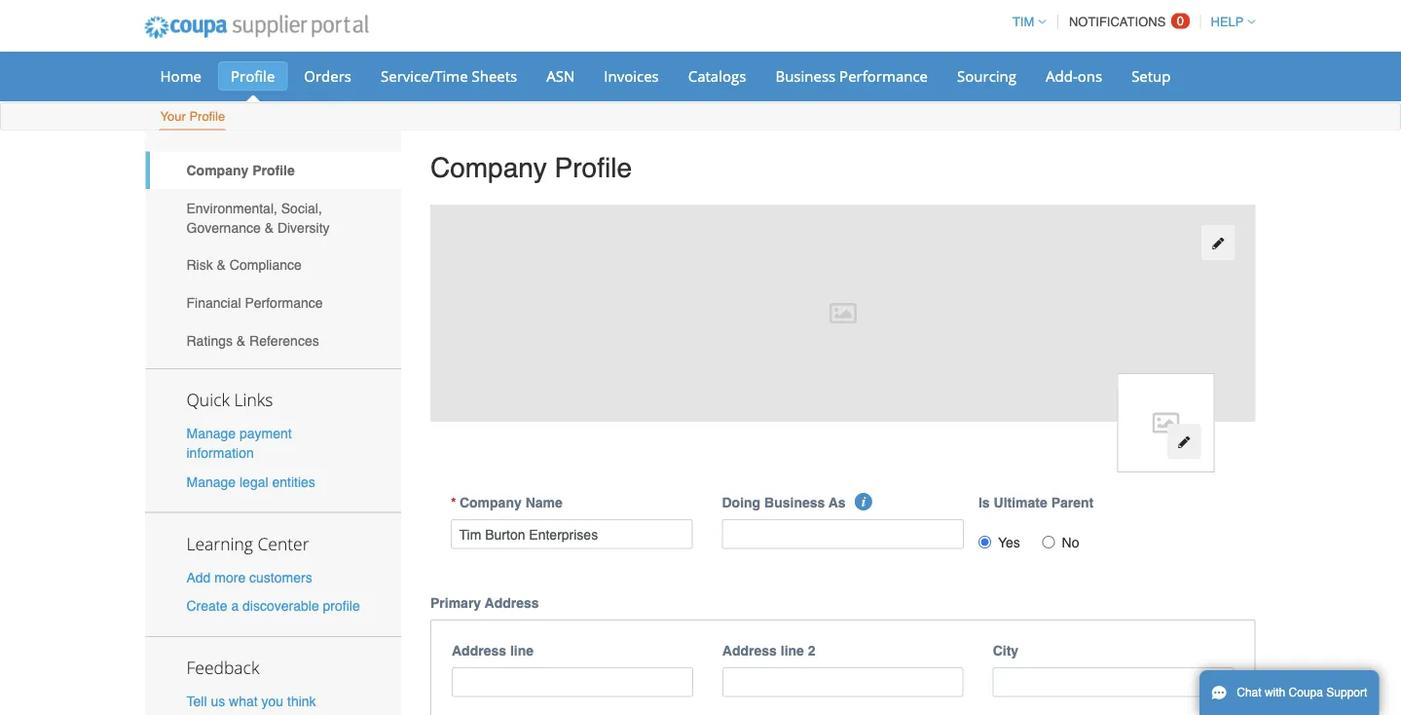 Task type: vqa. For each thing, say whether or not it's contained in the screenshot.
"Coupa" to the top
no



Task type: describe. For each thing, give the bounding box(es) containing it.
tell us what you think button
[[187, 691, 316, 711]]

center
[[258, 532, 309, 555]]

create a discoverable profile
[[187, 598, 360, 613]]

think
[[287, 693, 316, 709]]

0
[[1178, 14, 1185, 28]]

with
[[1265, 686, 1286, 699]]

City text field
[[993, 667, 1235, 697]]

change image image for logo
[[1178, 435, 1192, 449]]

feedback
[[187, 656, 259, 679]]

create a discoverable profile link
[[187, 598, 360, 613]]

profile right your at left top
[[189, 109, 225, 124]]

create
[[187, 598, 227, 613]]

add-
[[1046, 66, 1078, 86]]

you
[[262, 693, 284, 709]]

help link
[[1203, 15, 1256, 29]]

city
[[993, 643, 1019, 659]]

sourcing link
[[945, 61, 1030, 91]]

2
[[808, 643, 816, 659]]

sourcing
[[958, 66, 1017, 86]]

notifications
[[1069, 15, 1166, 29]]

quick
[[187, 388, 230, 411]]

business inside business performance link
[[776, 66, 836, 86]]

setup link
[[1119, 61, 1184, 91]]

learning center
[[187, 532, 309, 555]]

doing
[[722, 495, 761, 511]]

add
[[187, 569, 211, 585]]

add more customers
[[187, 569, 312, 585]]

primary
[[431, 595, 481, 611]]

tell us what you think
[[187, 693, 316, 709]]

& for compliance
[[217, 257, 226, 273]]

entities
[[272, 474, 315, 489]]

profile up social,
[[252, 163, 295, 178]]

add-ons link
[[1034, 61, 1115, 91]]

background image
[[431, 205, 1256, 422]]

tim link
[[1004, 15, 1046, 29]]

a
[[231, 598, 239, 613]]

financial performance link
[[146, 284, 401, 322]]

manage payment information link
[[187, 426, 292, 461]]

line for address line 2
[[781, 643, 804, 659]]

discoverable
[[243, 598, 319, 613]]

company profile inside "company profile" link
[[187, 163, 295, 178]]

change image image for background image
[[1212, 236, 1226, 250]]

is ultimate parent
[[979, 495, 1094, 511]]

ratings
[[187, 333, 233, 348]]

profile link
[[218, 61, 288, 91]]

Address line 2 text field
[[723, 667, 964, 697]]

company right "*"
[[460, 495, 522, 511]]

customers
[[249, 569, 312, 585]]

asn
[[547, 66, 575, 86]]

service/time sheets
[[381, 66, 517, 86]]

governance
[[187, 220, 261, 235]]

setup
[[1132, 66, 1171, 86]]

additional information image
[[855, 493, 873, 511]]

address up address line
[[485, 595, 539, 611]]

profile
[[323, 598, 360, 613]]

line for address line
[[510, 643, 534, 659]]

Address line text field
[[452, 667, 693, 697]]

payment
[[240, 426, 292, 441]]

risk & compliance link
[[146, 246, 401, 284]]

& inside the environmental, social, governance & diversity
[[265, 220, 274, 235]]

1 horizontal spatial company profile
[[431, 152, 632, 183]]

financial performance
[[187, 295, 323, 311]]

name
[[526, 495, 563, 511]]

1 vertical spatial business
[[765, 495, 825, 511]]

quick links
[[187, 388, 273, 411]]

yes
[[998, 535, 1021, 550]]

environmental, social, governance & diversity link
[[146, 189, 401, 246]]

tell
[[187, 693, 207, 709]]

learning
[[187, 532, 253, 555]]

address line
[[452, 643, 534, 659]]

& for references
[[237, 333, 246, 348]]

environmental,
[[187, 200, 278, 216]]

risk
[[187, 257, 213, 273]]



Task type: locate. For each thing, give the bounding box(es) containing it.
support
[[1327, 686, 1368, 699]]

company profile up environmental,
[[187, 163, 295, 178]]

& right risk
[[217, 257, 226, 273]]

sheets
[[472, 66, 517, 86]]

add more customers link
[[187, 569, 312, 585]]

legal
[[240, 474, 268, 489]]

service/time
[[381, 66, 468, 86]]

ultimate
[[994, 495, 1048, 511]]

diversity
[[278, 220, 330, 235]]

0 vertical spatial business
[[776, 66, 836, 86]]

us
[[211, 693, 225, 709]]

service/time sheets link
[[368, 61, 530, 91]]

address line 2
[[723, 643, 816, 659]]

navigation containing notifications 0
[[1004, 3, 1256, 41]]

company up environmental,
[[187, 163, 249, 178]]

ratings & references link
[[146, 322, 401, 359]]

company profile down asn link
[[431, 152, 632, 183]]

0 vertical spatial performance
[[840, 66, 928, 86]]

0 horizontal spatial company profile
[[187, 163, 295, 178]]

0 horizontal spatial performance
[[245, 295, 323, 311]]

0 vertical spatial &
[[265, 220, 274, 235]]

logo image
[[1118, 373, 1215, 473]]

&
[[265, 220, 274, 235], [217, 257, 226, 273], [237, 333, 246, 348]]

your profile
[[160, 109, 225, 124]]

2 manage from the top
[[187, 474, 236, 489]]

ratings & references
[[187, 333, 319, 348]]

manage for manage payment information
[[187, 426, 236, 441]]

what
[[229, 693, 258, 709]]

manage payment information
[[187, 426, 292, 461]]

your profile link
[[159, 105, 226, 130]]

doing business as
[[722, 495, 846, 511]]

performance
[[840, 66, 928, 86], [245, 295, 323, 311]]

None radio
[[1043, 536, 1056, 549]]

performance for business performance
[[840, 66, 928, 86]]

2 line from the left
[[781, 643, 804, 659]]

line
[[510, 643, 534, 659], [781, 643, 804, 659]]

financial
[[187, 295, 241, 311]]

navigation
[[1004, 3, 1256, 41]]

your
[[160, 109, 186, 124]]

chat
[[1237, 686, 1262, 699]]

manage legal entities
[[187, 474, 315, 489]]

& left diversity
[[265, 220, 274, 235]]

0 horizontal spatial &
[[217, 257, 226, 273]]

business performance
[[776, 66, 928, 86]]

2 vertical spatial &
[[237, 333, 246, 348]]

company
[[431, 152, 547, 183], [187, 163, 249, 178], [460, 495, 522, 511]]

ons
[[1078, 66, 1103, 86]]

add-ons
[[1046, 66, 1103, 86]]

0 vertical spatial manage
[[187, 426, 236, 441]]

links
[[234, 388, 273, 411]]

manage inside manage payment information
[[187, 426, 236, 441]]

business right catalogs
[[776, 66, 836, 86]]

address
[[485, 595, 539, 611], [452, 643, 507, 659], [723, 643, 777, 659]]

1 vertical spatial change image image
[[1178, 435, 1192, 449]]

Doing Business As text field
[[722, 519, 964, 549]]

environmental, social, governance & diversity
[[187, 200, 330, 235]]

None radio
[[979, 536, 992, 549]]

catalogs link
[[676, 61, 759, 91]]

more
[[215, 569, 246, 585]]

manage down information
[[187, 474, 236, 489]]

notifications 0
[[1069, 14, 1185, 29]]

1 vertical spatial manage
[[187, 474, 236, 489]]

social,
[[281, 200, 322, 216]]

coupa
[[1289, 686, 1324, 699]]

1 vertical spatial performance
[[245, 295, 323, 311]]

profile down coupa supplier portal image
[[231, 66, 275, 86]]

business left as on the bottom right of the page
[[765, 495, 825, 511]]

tim
[[1013, 15, 1035, 29]]

business
[[776, 66, 836, 86], [765, 495, 825, 511]]

risk & compliance
[[187, 257, 302, 273]]

help
[[1211, 15, 1244, 29]]

address for address line 2
[[723, 643, 777, 659]]

company profile link
[[146, 151, 401, 189]]

manage legal entities link
[[187, 474, 315, 489]]

catalogs
[[688, 66, 747, 86]]

coupa supplier portal image
[[131, 3, 382, 52]]

1 horizontal spatial &
[[237, 333, 246, 348]]

primary address
[[431, 595, 539, 611]]

as
[[829, 495, 846, 511]]

parent
[[1052, 495, 1094, 511]]

change image image
[[1212, 236, 1226, 250], [1178, 435, 1192, 449]]

manage for manage legal entities
[[187, 474, 236, 489]]

line up address line text box
[[510, 643, 534, 659]]

0 vertical spatial change image image
[[1212, 236, 1226, 250]]

& right ratings
[[237, 333, 246, 348]]

address down primary address
[[452, 643, 507, 659]]

manage up information
[[187, 426, 236, 441]]

chat with coupa support button
[[1200, 670, 1380, 715]]

1 horizontal spatial line
[[781, 643, 804, 659]]

1 horizontal spatial change image image
[[1212, 236, 1226, 250]]

orders
[[304, 66, 352, 86]]

1 line from the left
[[510, 643, 534, 659]]

address for address line
[[452, 643, 507, 659]]

home link
[[148, 61, 214, 91]]

1 horizontal spatial performance
[[840, 66, 928, 86]]

2 horizontal spatial &
[[265, 220, 274, 235]]

invoices
[[604, 66, 659, 86]]

business performance link
[[763, 61, 941, 91]]

information
[[187, 445, 254, 461]]

invoices link
[[592, 61, 672, 91]]

0 horizontal spatial change image image
[[1178, 435, 1192, 449]]

address left 2
[[723, 643, 777, 659]]

manage
[[187, 426, 236, 441], [187, 474, 236, 489]]

references
[[249, 333, 319, 348]]

home
[[160, 66, 202, 86]]

None text field
[[451, 519, 693, 549]]

performance for financial performance
[[245, 295, 323, 311]]

asn link
[[534, 61, 588, 91]]

* company name
[[451, 495, 563, 511]]

*
[[451, 495, 456, 511]]

profile down asn link
[[555, 152, 632, 183]]

compliance
[[230, 257, 302, 273]]

is
[[979, 495, 990, 511]]

performance inside financial performance link
[[245, 295, 323, 311]]

no
[[1062, 535, 1080, 550]]

0 horizontal spatial line
[[510, 643, 534, 659]]

company down sheets
[[431, 152, 547, 183]]

1 vertical spatial &
[[217, 257, 226, 273]]

profile
[[231, 66, 275, 86], [189, 109, 225, 124], [555, 152, 632, 183], [252, 163, 295, 178]]

line left 2
[[781, 643, 804, 659]]

1 manage from the top
[[187, 426, 236, 441]]

performance inside business performance link
[[840, 66, 928, 86]]



